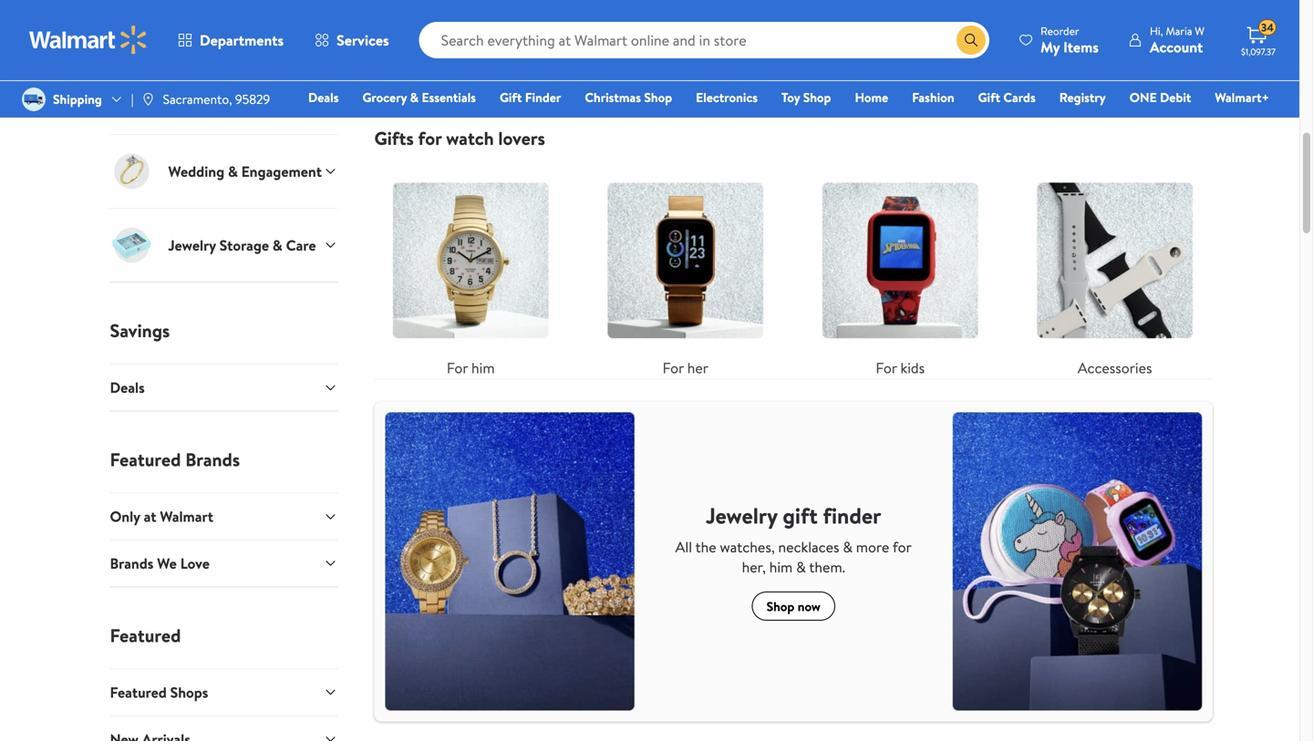 Task type: describe. For each thing, give the bounding box(es) containing it.
sacramento,
[[163, 90, 232, 108]]

jewelry for gift
[[706, 501, 778, 531]]

for kids
[[876, 358, 925, 378]]

for him link
[[374, 164, 567, 379]]

watches image
[[110, 76, 154, 120]]

jewelry storage & care button
[[110, 208, 338, 282]]

jewelry storage & care
[[168, 235, 316, 255]]

0 horizontal spatial for
[[418, 126, 442, 151]]

95829
[[235, 90, 270, 108]]

her,
[[742, 557, 766, 578]]

engagement
[[241, 162, 322, 182]]

for her
[[663, 358, 709, 378]]

toy shop link
[[774, 88, 840, 107]]

featured for featured
[[110, 623, 181, 649]]

bracelets
[[835, 83, 894, 103]]

earrings link
[[661, 0, 782, 104]]

one debit
[[1130, 88, 1192, 106]]

fashion
[[912, 88, 955, 106]]

shops
[[170, 683, 208, 703]]

gift for gift finder
[[500, 88, 522, 106]]

hi,
[[1150, 23, 1164, 39]]

1 horizontal spatial brands
[[185, 447, 240, 473]]

featured for featured brands
[[110, 447, 181, 473]]

all
[[676, 537, 692, 557]]

shop now
[[767, 598, 821, 616]]

shop left "all"
[[1127, 83, 1158, 103]]

walmart image
[[29, 26, 148, 55]]

|
[[131, 90, 134, 108]]

shop all link
[[1091, 0, 1212, 104]]

debit
[[1160, 88, 1192, 106]]

sacramento, 95829
[[163, 90, 270, 108]]

wedding
[[168, 162, 225, 182]]

christmas
[[585, 88, 641, 106]]

& right grocery
[[410, 88, 419, 106]]

& left more
[[843, 537, 853, 557]]

jewelry gift finder all the watches, necklaces & more for her, him & them.
[[676, 501, 912, 578]]

grocery & essentials
[[363, 88, 476, 106]]

accessories link
[[1019, 164, 1212, 379]]

gifts for watch lovers
[[374, 126, 545, 151]]

more
[[856, 537, 890, 557]]

storage
[[220, 235, 269, 255]]

necklaces
[[779, 537, 840, 557]]

jewelry for storage
[[168, 235, 216, 255]]

for kids link
[[804, 164, 997, 379]]

them.
[[809, 557, 846, 578]]

gift cards link
[[970, 88, 1044, 107]]

fine jewelry link
[[947, 0, 1069, 104]]

lovers
[[498, 126, 545, 151]]

for him
[[447, 358, 495, 378]]

deals inside dropdown button
[[110, 378, 145, 398]]

essentials
[[422, 88, 476, 106]]

Walmart Site-Wide search field
[[419, 22, 990, 58]]

kids
[[901, 358, 925, 378]]

watch
[[446, 126, 494, 151]]

for her link
[[589, 164, 782, 379]]

finder
[[823, 501, 882, 531]]

bracelets link
[[804, 0, 925, 104]]

deals button
[[110, 364, 338, 411]]

for for for her
[[663, 358, 684, 378]]

her
[[688, 358, 709, 378]]

him inside jewelry gift finder all the watches, necklaces & more for her, him & them.
[[770, 557, 793, 578]]

jewelry
[[1001, 83, 1046, 103]]

wedding & engagement button
[[110, 134, 338, 208]]

w
[[1195, 23, 1205, 39]]

gift finder link
[[492, 88, 570, 107]]

the
[[696, 537, 717, 557]]

one debit link
[[1122, 88, 1200, 107]]

 image for sacramento, 95829
[[141, 92, 156, 107]]

grocery
[[363, 88, 407, 106]]

shop left now
[[767, 598, 795, 616]]

fine jewelry
[[970, 83, 1046, 103]]

my
[[1041, 37, 1060, 57]]

for for for him
[[447, 358, 468, 378]]

all
[[1162, 83, 1176, 103]]

shop right christmas
[[644, 88, 672, 106]]

toy shop
[[782, 88, 832, 106]]

christmas shop
[[585, 88, 672, 106]]

fine
[[970, 83, 997, 103]]

& inside "dropdown button"
[[273, 235, 283, 255]]

home link
[[847, 88, 897, 107]]

necklaces
[[546, 83, 610, 103]]

we
[[157, 554, 177, 574]]



Task type: locate. For each thing, give the bounding box(es) containing it.
1 vertical spatial him
[[770, 557, 793, 578]]

for right gifts
[[418, 126, 442, 151]]

1 vertical spatial list
[[364, 150, 1223, 379]]

at
[[144, 507, 156, 527]]

$1,097.37
[[1242, 46, 1276, 58]]

 image left shipping
[[22, 88, 46, 111]]

only at walmart button
[[110, 493, 338, 540]]

 image right |
[[141, 92, 156, 107]]

gift cards
[[978, 88, 1036, 106]]

search icon image
[[964, 33, 979, 47]]

2 vertical spatial featured
[[110, 683, 167, 703]]

 image for shipping
[[22, 88, 46, 111]]

featured for featured shops
[[110, 683, 167, 703]]

1 featured from the top
[[110, 447, 181, 473]]

departments button
[[162, 18, 299, 62]]

brands left we
[[110, 554, 154, 574]]

him
[[472, 358, 495, 378], [770, 557, 793, 578]]

departments
[[200, 30, 284, 50]]

for inside for her link
[[663, 358, 684, 378]]

list
[[364, 0, 1223, 104], [364, 150, 1223, 379]]

for inside for kids 'link'
[[876, 358, 897, 378]]

0 horizontal spatial for
[[447, 358, 468, 378]]

gift left finder
[[500, 88, 522, 106]]

finder
[[525, 88, 561, 106]]

services
[[337, 30, 389, 50]]

2 list from the top
[[364, 150, 1223, 379]]

for inside jewelry gift finder all the watches, necklaces & more for her, him & them.
[[893, 537, 912, 557]]

1 list from the top
[[364, 0, 1223, 104]]

featured left shops at the left of the page
[[110, 683, 167, 703]]

brands
[[185, 447, 240, 473], [110, 554, 154, 574]]

gifts
[[374, 126, 414, 151]]

registry
[[1060, 88, 1106, 106]]

watches,
[[720, 537, 775, 557]]

for inside "for him" link
[[447, 358, 468, 378]]

1 horizontal spatial  image
[[141, 92, 156, 107]]

featured inside featured shops dropdown button
[[110, 683, 167, 703]]

care
[[286, 235, 316, 255]]

only
[[110, 507, 140, 527]]

34
[[1262, 20, 1274, 35]]

registry link
[[1052, 88, 1115, 107]]

3 featured from the top
[[110, 683, 167, 703]]

jewelry left storage
[[168, 235, 216, 255]]

2 horizontal spatial for
[[876, 358, 897, 378]]

featured shops button
[[110, 669, 338, 716]]

 image
[[22, 88, 46, 111], [141, 92, 156, 107]]

2 featured from the top
[[110, 623, 181, 649]]

deals
[[308, 88, 339, 106], [110, 378, 145, 398]]

list containing rings
[[364, 0, 1223, 104]]

maria
[[1166, 23, 1193, 39]]

accessories
[[1078, 358, 1153, 378]]

0 horizontal spatial  image
[[22, 88, 46, 111]]

0 horizontal spatial deals
[[110, 378, 145, 398]]

one
[[1130, 88, 1157, 106]]

walmart+ link
[[1207, 88, 1278, 107]]

Search search field
[[419, 22, 990, 58]]

gift finder
[[500, 88, 561, 106]]

0 vertical spatial featured
[[110, 447, 181, 473]]

cards
[[1004, 88, 1036, 106]]

rings link
[[374, 0, 496, 104]]

shop all
[[1127, 83, 1176, 103]]

1 horizontal spatial for
[[893, 537, 912, 557]]

hi, maria w account
[[1150, 23, 1205, 57]]

toy
[[782, 88, 800, 106]]

0 vertical spatial for
[[418, 126, 442, 151]]

home
[[855, 88, 889, 106]]

featured up at
[[110, 447, 181, 473]]

now
[[798, 598, 821, 616]]

1 vertical spatial brands
[[110, 554, 154, 574]]

3 for from the left
[[876, 358, 897, 378]]

brands up only at walmart dropdown button
[[185, 447, 240, 473]]

brands we love button
[[110, 540, 338, 587]]

gift inside "gift finder" link
[[500, 88, 522, 106]]

brands we love
[[110, 554, 210, 574]]

deals left grocery
[[308, 88, 339, 106]]

christmas shop link
[[577, 88, 681, 107]]

1 horizontal spatial for
[[663, 358, 684, 378]]

& left care
[[273, 235, 283, 255]]

1 horizontal spatial jewelry
[[706, 501, 778, 531]]

walmart+
[[1215, 88, 1270, 106]]

1 horizontal spatial him
[[770, 557, 793, 578]]

gift inside gift cards link
[[978, 88, 1001, 106]]

grocery & essentials link
[[354, 88, 484, 107]]

2 gift from the left
[[978, 88, 1001, 106]]

electronics
[[696, 88, 758, 106]]

shop
[[1127, 83, 1158, 103], [644, 88, 672, 106], [803, 88, 832, 106], [767, 598, 795, 616]]

deals link
[[300, 88, 347, 107]]

savings
[[110, 318, 170, 344]]

1 horizontal spatial gift
[[978, 88, 1001, 106]]

for
[[447, 358, 468, 378], [663, 358, 684, 378], [876, 358, 897, 378]]

deals down "savings"
[[110, 378, 145, 398]]

necklaces link
[[518, 0, 639, 104]]

0 horizontal spatial gift
[[500, 88, 522, 106]]

gift
[[783, 501, 818, 531]]

fashion link
[[904, 88, 963, 107]]

& left the them.
[[797, 557, 806, 578]]

gift for gift cards
[[978, 88, 1001, 106]]

list containing for him
[[364, 150, 1223, 379]]

services button
[[299, 18, 405, 62]]

featured
[[110, 447, 181, 473], [110, 623, 181, 649], [110, 683, 167, 703]]

0 horizontal spatial jewelry
[[168, 235, 216, 255]]

1 for from the left
[[447, 358, 468, 378]]

1 vertical spatial jewelry
[[706, 501, 778, 531]]

0 vertical spatial brands
[[185, 447, 240, 473]]

jewelry inside "dropdown button"
[[168, 235, 216, 255]]

rings
[[418, 83, 452, 103]]

0 vertical spatial jewelry
[[168, 235, 216, 255]]

gift left cards
[[978, 88, 1001, 106]]

1 vertical spatial deals
[[110, 378, 145, 398]]

reorder
[[1041, 23, 1080, 39]]

gift
[[500, 88, 522, 106], [978, 88, 1001, 106]]

jewelry inside jewelry gift finder all the watches, necklaces & more for her, him & them.
[[706, 501, 778, 531]]

only at walmart
[[110, 507, 213, 527]]

shop now link
[[752, 592, 836, 621]]

for right more
[[893, 537, 912, 557]]

0 vertical spatial him
[[472, 358, 495, 378]]

shop right toy at the right top
[[803, 88, 832, 106]]

brands inside brands we love dropdown button
[[110, 554, 154, 574]]

for for for kids
[[876, 358, 897, 378]]

1 horizontal spatial deals
[[308, 88, 339, 106]]

0 horizontal spatial him
[[472, 358, 495, 378]]

featured shops
[[110, 683, 208, 703]]

1 vertical spatial for
[[893, 537, 912, 557]]

shipping
[[53, 90, 102, 108]]

jewelry up watches,
[[706, 501, 778, 531]]

electronics link
[[688, 88, 766, 107]]

account
[[1150, 37, 1203, 57]]

0 vertical spatial deals
[[308, 88, 339, 106]]

walmart
[[160, 507, 213, 527]]

items
[[1064, 37, 1099, 57]]

1 gift from the left
[[500, 88, 522, 106]]

1 vertical spatial featured
[[110, 623, 181, 649]]

& inside dropdown button
[[228, 162, 238, 182]]

& right wedding
[[228, 162, 238, 182]]

0 vertical spatial list
[[364, 0, 1223, 104]]

featured up featured shops
[[110, 623, 181, 649]]

reorder my items
[[1041, 23, 1099, 57]]

2 for from the left
[[663, 358, 684, 378]]

0 horizontal spatial brands
[[110, 554, 154, 574]]

featured brands
[[110, 447, 240, 473]]



Task type: vqa. For each thing, say whether or not it's contained in the screenshot.
leftmost "verified"
no



